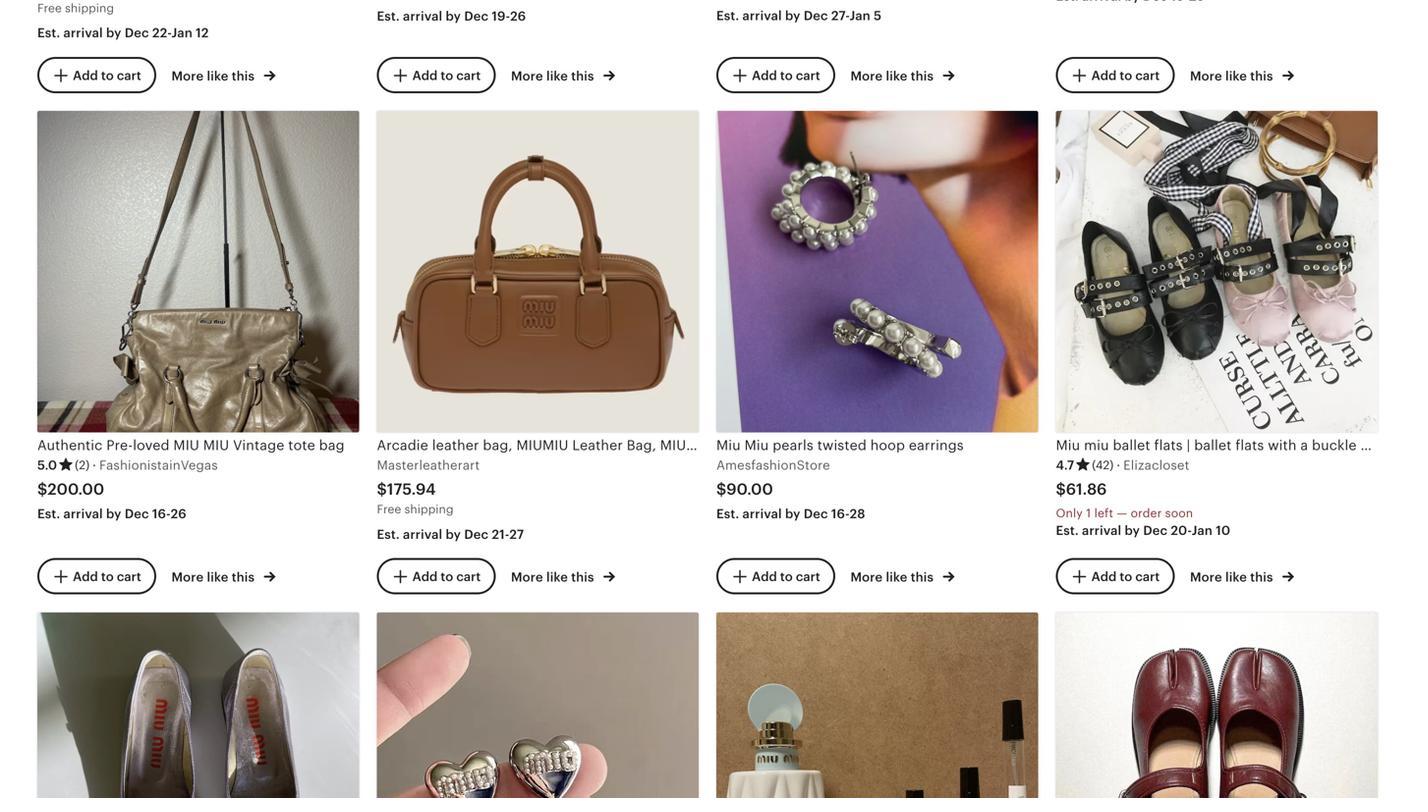 Task type: locate. For each thing, give the bounding box(es) containing it.
16- down loved at the left
[[152, 507, 171, 522]]

175.94
[[387, 481, 436, 499]]

by left 19-
[[446, 9, 461, 24]]

1 horizontal spatial miu
[[203, 438, 229, 454]]

by left the 28
[[785, 507, 800, 522]]

· right (2) at the bottom left of the page
[[92, 458, 96, 473]]

est.
[[716, 8, 739, 23], [377, 9, 400, 24], [37, 26, 60, 40], [716, 507, 739, 522], [37, 507, 60, 522], [1056, 524, 1079, 539], [377, 528, 400, 542]]

1 · from the left
[[92, 458, 96, 473]]

est. arrival by dec 19-26
[[377, 9, 526, 24]]

1 vertical spatial shipping
[[404, 503, 454, 516]]

0 horizontal spatial miu
[[173, 438, 199, 454]]

free up est. arrival by dec 22-jan 12
[[37, 1, 62, 15]]

est. inside $ 90.00 est. arrival by dec 16-28
[[716, 507, 739, 522]]

0 horizontal spatial 16-
[[152, 507, 171, 522]]

miu left the vintage
[[203, 438, 229, 454]]

by inside $ 200.00 est. arrival by dec 16-26
[[106, 507, 121, 522]]

· right (42)
[[1117, 458, 1120, 473]]

jan for 22-
[[172, 26, 193, 40]]

cart
[[117, 68, 141, 83], [456, 68, 481, 83], [796, 68, 820, 83], [1135, 68, 1160, 83], [117, 570, 141, 585], [456, 570, 481, 585], [796, 570, 820, 585], [1135, 570, 1160, 585]]

miu
[[173, 438, 199, 454], [203, 438, 229, 454]]

est. inside $ 61.86 only 1 left — order soon est. arrival by dec 20-jan 10
[[1056, 524, 1079, 539]]

· for 61.86
[[1117, 458, 1120, 473]]

miu left pearls
[[744, 438, 769, 454]]

dec left the 21-
[[464, 528, 489, 542]]

2 horizontal spatial jan
[[1192, 524, 1213, 539]]

1 $ from the left
[[377, 481, 387, 499]]

miu right loved at the left
[[173, 438, 199, 454]]

jan left 5
[[850, 8, 871, 23]]

pre-
[[106, 438, 133, 454]]

arrival down 90.00
[[742, 507, 782, 522]]

$ for 61.86
[[1056, 481, 1066, 499]]

16- down miu miu pearls twisted hoop earrings
[[831, 507, 850, 522]]

more
[[171, 69, 204, 83], [511, 69, 543, 83], [851, 69, 883, 83], [1190, 69, 1222, 83], [171, 571, 204, 585], [511, 571, 543, 585], [851, 571, 883, 585], [1190, 571, 1222, 585]]

est. arrival by dec 27-jan 5
[[716, 8, 882, 23]]

16- for 90.00
[[831, 507, 850, 522]]

arrival down left
[[1082, 524, 1121, 539]]

authentic
[[37, 438, 103, 454]]

2 16- from the left
[[152, 507, 171, 522]]

·
[[92, 458, 96, 473], [1117, 458, 1120, 473]]

add to cart
[[73, 68, 141, 83], [412, 68, 481, 83], [752, 68, 820, 83], [1091, 68, 1160, 83], [73, 570, 141, 585], [412, 570, 481, 585], [752, 570, 820, 585], [1091, 570, 1160, 585]]

shipping down 175.94
[[404, 503, 454, 516]]

arrival down free shipping
[[63, 26, 103, 40]]

0 horizontal spatial 26
[[171, 507, 186, 522]]

2 $ from the left
[[716, 481, 726, 499]]

pearls
[[773, 438, 814, 454]]

1 vertical spatial 26
[[171, 507, 186, 522]]

dec inside $ 90.00 est. arrival by dec 16-28
[[804, 507, 828, 522]]

by inside $ 90.00 est. arrival by dec 16-28
[[785, 507, 800, 522]]

5
[[874, 8, 882, 23]]

12
[[196, 26, 209, 40]]

2 · from the left
[[1117, 458, 1120, 473]]

$
[[377, 481, 387, 499], [716, 481, 726, 499], [37, 481, 47, 499], [1056, 481, 1066, 499]]

16-
[[831, 507, 850, 522], [152, 507, 171, 522]]

$ inside $ 90.00 est. arrival by dec 16-28
[[716, 481, 726, 499]]

0 horizontal spatial free
[[37, 1, 62, 15]]

1 horizontal spatial free
[[377, 503, 401, 516]]

twisted
[[817, 438, 867, 454]]

miu up 90.00
[[716, 438, 741, 454]]

by down pre-
[[106, 507, 121, 522]]

shipping
[[65, 1, 114, 15], [404, 503, 454, 516]]

more like this
[[171, 69, 258, 83], [511, 69, 597, 83], [851, 69, 937, 83], [1190, 69, 1276, 83], [171, 571, 258, 585], [511, 571, 597, 585], [851, 571, 937, 585], [1190, 571, 1276, 585]]

1 16- from the left
[[831, 507, 850, 522]]

by down the —
[[1125, 524, 1140, 539]]

shipping up est. arrival by dec 22-jan 12
[[65, 1, 114, 15]]

0 horizontal spatial ·
[[92, 458, 96, 473]]

shipping inside $ 175.94 free shipping
[[404, 503, 454, 516]]

dec
[[804, 8, 828, 23], [464, 9, 489, 24], [125, 26, 149, 40], [804, 507, 828, 522], [125, 507, 149, 522], [1143, 524, 1168, 539], [464, 528, 489, 542]]

hoop
[[870, 438, 905, 454]]

$ inside $ 61.86 only 1 left — order soon est. arrival by dec 20-jan 10
[[1056, 481, 1066, 499]]

90.00
[[726, 481, 773, 499]]

miu miu pearls twisted hoop earrings
[[716, 438, 964, 454]]

4 $ from the left
[[1056, 481, 1066, 499]]

1 horizontal spatial jan
[[850, 8, 871, 23]]

16- inside $ 90.00 est. arrival by dec 16-28
[[831, 507, 850, 522]]

· for 200.00
[[92, 458, 96, 473]]

0 vertical spatial jan
[[850, 8, 871, 23]]

$ 200.00 est. arrival by dec 16-26
[[37, 481, 186, 522]]

by
[[785, 8, 800, 23], [446, 9, 461, 24], [106, 26, 121, 40], [785, 507, 800, 522], [106, 507, 121, 522], [1125, 524, 1140, 539], [446, 528, 461, 542]]

(2)
[[75, 459, 90, 472]]

dec inside $ 200.00 est. arrival by dec 16-26
[[125, 507, 149, 522]]

0 horizontal spatial shipping
[[65, 1, 114, 15]]

61.86
[[1066, 481, 1107, 499]]

16- inside $ 200.00 est. arrival by dec 16-26
[[152, 507, 171, 522]]

1 vertical spatial jan
[[172, 26, 193, 40]]

1 miu from the left
[[716, 438, 741, 454]]

free down 175.94
[[377, 503, 401, 516]]

4.7
[[1056, 458, 1074, 473]]

to
[[101, 68, 114, 83], [441, 68, 453, 83], [780, 68, 793, 83], [1120, 68, 1132, 83], [101, 570, 114, 585], [441, 570, 453, 585], [780, 570, 793, 585], [1120, 570, 1132, 585]]

dec down loved at the left
[[125, 507, 149, 522]]

soon
[[1165, 507, 1193, 521]]

0 horizontal spatial jan
[[172, 26, 193, 40]]

(42)
[[1092, 459, 1114, 472]]

this
[[232, 69, 255, 83], [571, 69, 594, 83], [911, 69, 934, 83], [1250, 69, 1273, 83], [232, 571, 255, 585], [571, 571, 594, 585], [911, 571, 934, 585], [1250, 571, 1273, 585]]

arrival inside $ 90.00 est. arrival by dec 16-28
[[742, 507, 782, 522]]

arrival down $ 175.94 free shipping at bottom left
[[403, 528, 442, 542]]

$ for 175.94
[[377, 481, 387, 499]]

more like this link
[[171, 65, 276, 85], [511, 65, 615, 85], [851, 65, 955, 85], [1190, 65, 1294, 85], [171, 567, 276, 587], [511, 567, 615, 587], [851, 567, 955, 587], [1190, 567, 1294, 587]]

dec down order
[[1143, 524, 1168, 539]]

dec left 19-
[[464, 9, 489, 24]]

dec left 22-
[[125, 26, 149, 40]]

add
[[73, 68, 98, 83], [412, 68, 438, 83], [752, 68, 777, 83], [1091, 68, 1117, 83], [73, 570, 98, 585], [412, 570, 438, 585], [752, 570, 777, 585], [1091, 570, 1117, 585]]

like
[[207, 69, 228, 83], [546, 69, 568, 83], [886, 69, 908, 83], [1225, 69, 1247, 83], [207, 571, 228, 585], [546, 571, 568, 585], [886, 571, 908, 585], [1225, 571, 1247, 585]]

arrival left "27-"
[[742, 8, 782, 23]]

miu
[[716, 438, 741, 454], [744, 438, 769, 454]]

—
[[1117, 507, 1127, 521]]

1 vertical spatial free
[[377, 503, 401, 516]]

free
[[37, 1, 62, 15], [377, 503, 401, 516]]

jan inside $ 61.86 only 1 left — order soon est. arrival by dec 20-jan 10
[[1192, 524, 1213, 539]]

jan
[[850, 8, 871, 23], [172, 26, 193, 40], [1192, 524, 1213, 539]]

arrival left 19-
[[403, 9, 442, 24]]

1 horizontal spatial shipping
[[404, 503, 454, 516]]

$ 61.86 only 1 left — order soon est. arrival by dec 20-jan 10
[[1056, 481, 1231, 539]]

by down free shipping
[[106, 26, 121, 40]]

1 horizontal spatial miu
[[744, 438, 769, 454]]

1 horizontal spatial 16-
[[831, 507, 850, 522]]

designer earrings, silver gold heart shape earrings, gifts for her image
[[377, 613, 699, 799]]

26 inside $ 200.00 est. arrival by dec 16-26
[[171, 507, 186, 522]]

est. inside $ 200.00 est. arrival by dec 16-26
[[37, 507, 60, 522]]

only
[[1056, 507, 1083, 521]]

1 miu from the left
[[173, 438, 199, 454]]

miu miu fleur de lait eau de parfum sample 2ml, 3ml, 5ml, 10ml image
[[716, 613, 1038, 799]]

jan left 10
[[1192, 524, 1213, 539]]

3 $ from the left
[[37, 481, 47, 499]]

jan left 12
[[172, 26, 193, 40]]

2 miu from the left
[[203, 438, 229, 454]]

0 vertical spatial shipping
[[65, 1, 114, 15]]

arrival down 200.00
[[63, 507, 103, 522]]

arrival
[[742, 8, 782, 23], [403, 9, 442, 24], [63, 26, 103, 40], [742, 507, 782, 522], [63, 507, 103, 522], [1082, 524, 1121, 539], [403, 528, 442, 542]]

10
[[1216, 524, 1231, 539]]

eco leather vintage tabi ballet flats | women split toe adjustable strap mary jane shoes | retro brown black red white split toe tabi shoes image
[[1056, 613, 1378, 799]]

loved
[[133, 438, 170, 454]]

21-
[[492, 528, 509, 542]]

dec left the 28
[[804, 507, 828, 522]]

$ inside $ 175.94 free shipping
[[377, 481, 387, 499]]

2 vertical spatial jan
[[1192, 524, 1213, 539]]

0 horizontal spatial miu
[[716, 438, 741, 454]]

0 vertical spatial 26
[[510, 9, 526, 24]]

1 horizontal spatial ·
[[1117, 458, 1120, 473]]

26
[[510, 9, 526, 24], [171, 507, 186, 522]]

add to cart button
[[37, 57, 156, 93], [377, 57, 496, 93], [716, 57, 835, 93], [1056, 57, 1175, 93], [37, 559, 156, 595], [377, 559, 496, 595], [716, 559, 835, 595], [1056, 559, 1175, 595]]

$ inside $ 200.00 est. arrival by dec 16-26
[[37, 481, 47, 499]]



Task type: describe. For each thing, give the bounding box(es) containing it.
miu miu pearls twisted hoop earrings image
[[716, 111, 1038, 433]]

27
[[509, 528, 524, 542]]

19-
[[492, 9, 510, 24]]

authentic pre-loved miu miu vintage tote bag
[[37, 438, 345, 454]]

$ for 90.00
[[716, 481, 726, 499]]

left
[[1094, 507, 1113, 521]]

200.00
[[47, 481, 104, 499]]

2 miu from the left
[[744, 438, 769, 454]]

by left the 21-
[[446, 528, 461, 542]]

20-
[[1171, 524, 1192, 539]]

jan for 27-
[[850, 8, 871, 23]]

27-
[[831, 8, 850, 23]]

5.0
[[37, 458, 57, 473]]

order
[[1131, 507, 1162, 521]]

22-
[[152, 26, 172, 40]]

by left "27-"
[[785, 8, 800, 23]]

tote
[[288, 438, 315, 454]]

1
[[1086, 507, 1091, 521]]

$ 175.94 free shipping
[[377, 481, 454, 516]]

$ 90.00 est. arrival by dec 16-28
[[716, 481, 865, 522]]

16- for 200.00
[[152, 507, 171, 522]]

by inside $ 61.86 only 1 left — order soon est. arrival by dec 20-jan 10
[[1125, 524, 1140, 539]]

arrival inside $ 200.00 est. arrival by dec 16-26
[[63, 507, 103, 522]]

miu miu 90s purple metallic bow square toe flat loafers image
[[37, 613, 359, 799]]

arcadie leather bag, miumiu leather bag, miu miu leather bag, miumiu cross body bag, miumiu women bag, miumiu shoulder bag, miumiu, miu miu image
[[377, 111, 699, 433]]

dec left "27-"
[[804, 8, 828, 23]]

1 horizontal spatial 26
[[510, 9, 526, 24]]

free inside $ 175.94 free shipping
[[377, 503, 401, 516]]

28
[[850, 507, 865, 522]]

0 vertical spatial free
[[37, 1, 62, 15]]

authentic pre-loved miu miu vintage tote bag image
[[37, 111, 359, 433]]

$ for 200.00
[[37, 481, 47, 499]]

est. arrival by dec 22-jan 12
[[37, 26, 209, 40]]

earrings
[[909, 438, 964, 454]]

dec inside $ 61.86 only 1 left — order soon est. arrival by dec 20-jan 10
[[1143, 524, 1168, 539]]

est. arrival by dec 21-27
[[377, 528, 524, 542]]

vintage
[[233, 438, 284, 454]]

bag
[[319, 438, 345, 454]]

miu miu ballet flats | ballet flats with a buckle detail, leather strap ballet flats, satin shoes, satin flats, women's shoes image
[[1056, 111, 1378, 433]]

free shipping
[[37, 1, 114, 15]]

arrival inside $ 61.86 only 1 left — order soon est. arrival by dec 20-jan 10
[[1082, 524, 1121, 539]]



Task type: vqa. For each thing, say whether or not it's contained in the screenshot.
right Free
yes



